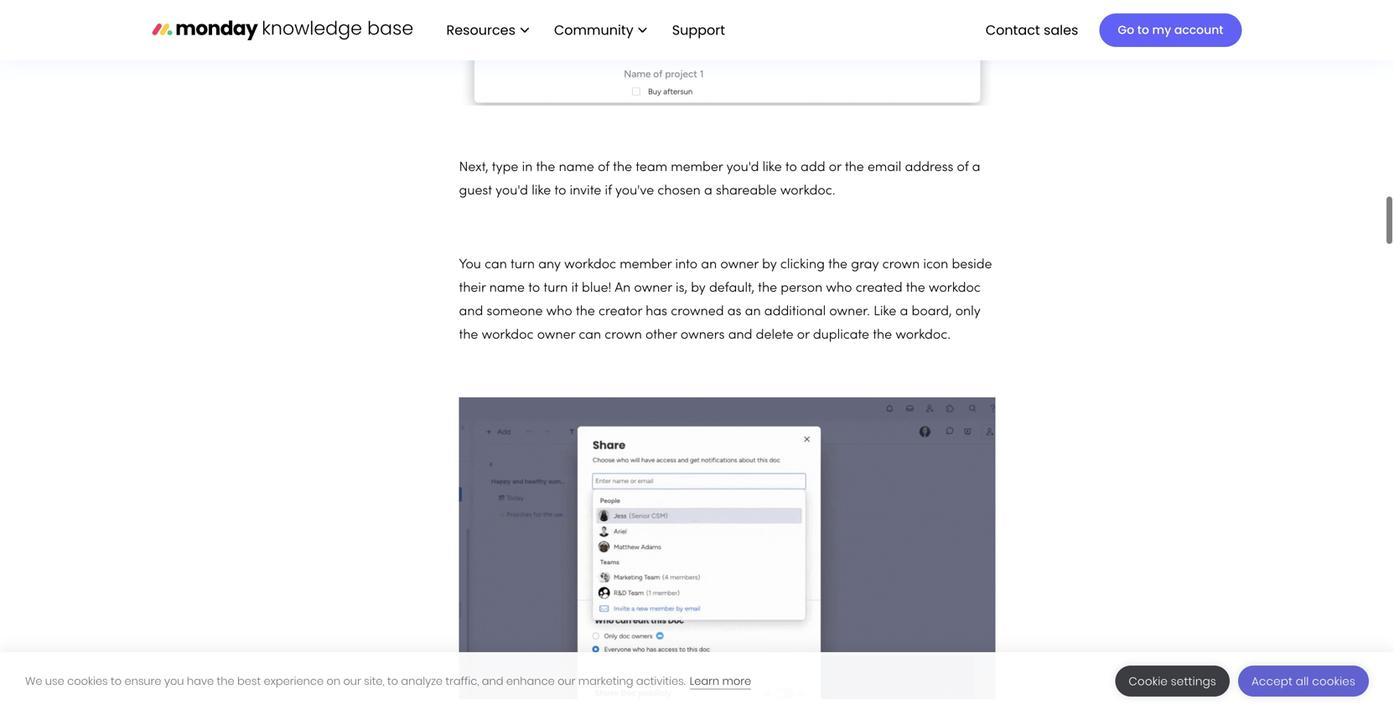 Task type: describe. For each thing, give the bounding box(es) containing it.
beside
[[952, 258, 992, 270]]

0 horizontal spatial a
[[704, 184, 712, 197]]

or inside you can turn any workdoc member into an owner by clicking the gray crown icon beside their name to turn it blue! an owner is, by default, the person who created the workdoc and someone who the creator has crowned as an additional owner. like a board, only the workdoc owner can crown other owners and delete or duplicate the workdoc.
[[797, 328, 810, 341]]

you
[[459, 258, 481, 270]]

shareable
[[716, 184, 777, 197]]

2 vertical spatial workdoc
[[482, 328, 534, 341]]

team
[[636, 161, 667, 173]]

the right the in
[[536, 161, 555, 173]]

cookies for all
[[1312, 674, 1356, 689]]

you've
[[615, 184, 654, 197]]

someone
[[487, 305, 543, 317]]

an
[[615, 281, 631, 294]]

have
[[187, 674, 214, 689]]

0 horizontal spatial an
[[701, 258, 717, 270]]

enhance
[[506, 674, 555, 689]]

share image
[[459, 397, 996, 698]]

all
[[1296, 674, 1309, 689]]

use
[[45, 674, 64, 689]]

go to my account link
[[1099, 13, 1242, 47]]

1 horizontal spatial like
[[763, 161, 782, 173]]

ensure
[[124, 674, 161, 689]]

cookie
[[1129, 674, 1168, 689]]

member inside next, type in the name of the team member you'd like to add or the email address of a guest you'd like to invite if you've chosen a shareable workdoc.
[[671, 161, 723, 173]]

email
[[868, 161, 901, 173]]

1 our from the left
[[343, 674, 361, 689]]

resources
[[446, 20, 516, 39]]

1 vertical spatial can
[[579, 328, 601, 341]]

you
[[164, 674, 184, 689]]

my
[[1152, 22, 1171, 38]]

dialog containing cookie settings
[[0, 652, 1394, 710]]

it
[[571, 281, 578, 294]]

or inside next, type in the name of the team member you'd like to add or the email address of a guest you'd like to invite if you've chosen a shareable workdoc.
[[829, 161, 841, 173]]

go
[[1118, 22, 1134, 38]]

go to my account
[[1118, 22, 1224, 38]]

0 vertical spatial owner
[[720, 258, 759, 270]]

next,
[[459, 161, 488, 173]]

cookie settings
[[1129, 674, 1216, 689]]

contact sales link
[[977, 16, 1087, 45]]

analyze
[[401, 674, 443, 689]]

board,
[[912, 305, 952, 317]]

1 vertical spatial an
[[745, 305, 761, 317]]

on
[[327, 674, 340, 689]]

2 of from the left
[[957, 161, 969, 173]]

their
[[459, 281, 486, 294]]

owners
[[681, 328, 725, 341]]

we use cookies to ensure you have the best experience on our site, to analyze traffic, and enhance our marketing activities. learn more
[[25, 674, 751, 689]]

additional
[[764, 305, 826, 317]]

cookies for use
[[67, 674, 108, 689]]

name inside next, type in the name of the team member you'd like to add or the email address of a guest you'd like to invite if you've chosen a shareable workdoc.
[[559, 161, 594, 173]]

learn
[[690, 674, 719, 689]]

0 horizontal spatial who
[[546, 305, 572, 317]]

1 vertical spatial and
[[728, 328, 752, 341]]

1 horizontal spatial crown
[[882, 258, 920, 270]]

to left ensure
[[111, 674, 122, 689]]

0 vertical spatial workdoc
[[564, 258, 616, 270]]

a inside you can turn any workdoc member into an owner by clicking the gray crown icon beside their name to turn it blue! an owner is, by default, the person who created the workdoc and someone who the creator has crowned as an additional owner. like a board, only the workdoc owner can crown other owners and delete or duplicate the workdoc.
[[900, 305, 908, 317]]

1 horizontal spatial by
[[762, 258, 777, 270]]

name inside you can turn any workdoc member into an owner by clicking the gray crown icon beside their name to turn it blue! an owner is, by default, the person who created the workdoc and someone who the creator has crowned as an additional owner. like a board, only the workdoc owner can crown other owners and delete or duplicate the workdoc.
[[489, 281, 525, 294]]

the up board,
[[906, 281, 925, 294]]

accept all cookies
[[1252, 674, 1356, 689]]

best
[[237, 674, 261, 689]]

0 horizontal spatial turn
[[511, 258, 535, 270]]

duplicate
[[813, 328, 869, 341]]

1 vertical spatial like
[[532, 184, 551, 197]]

if
[[605, 184, 612, 197]]

the down it
[[576, 305, 595, 317]]

blue!
[[582, 281, 612, 294]]

1 horizontal spatial owner
[[634, 281, 672, 294]]

any
[[538, 258, 561, 270]]

the left the email
[[845, 161, 864, 173]]

2 our from the left
[[558, 674, 575, 689]]

community link
[[546, 16, 655, 45]]

1 of from the left
[[598, 161, 609, 173]]

guest
[[459, 184, 492, 197]]

to inside you can turn any workdoc member into an owner by clicking the gray crown icon beside their name to turn it blue! an owner is, by default, the person who created the workdoc and someone who the creator has crowned as an additional owner. like a board, only the workdoc owner can crown other owners and delete or duplicate the workdoc.
[[528, 281, 540, 294]]

next, type in the name of the team member you'd like to add or the email address of a guest you'd like to invite if you've chosen a shareable workdoc.
[[459, 161, 980, 197]]

resources link
[[438, 16, 537, 45]]

into
[[675, 258, 698, 270]]

created
[[856, 281, 903, 294]]

crowned
[[671, 305, 724, 317]]

site,
[[364, 674, 384, 689]]

gray
[[851, 258, 879, 270]]

group image
[[459, 0, 996, 105]]



Task type: vqa. For each thing, say whether or not it's contained in the screenshot.
the Search search box in the top of the page
no



Task type: locate. For each thing, give the bounding box(es) containing it.
workdoc. inside next, type in the name of the team member you'd like to add or the email address of a guest you'd like to invite if you've chosen a shareable workdoc.
[[780, 184, 835, 197]]

dialog
[[0, 652, 1394, 710]]

owner down someone in the left top of the page
[[537, 328, 575, 341]]

of up if
[[598, 161, 609, 173]]

list containing resources
[[430, 0, 739, 60]]

1 vertical spatial member
[[620, 258, 672, 270]]

the up you've
[[613, 161, 632, 173]]

0 horizontal spatial crown
[[605, 328, 642, 341]]

an
[[701, 258, 717, 270], [745, 305, 761, 317]]

like
[[874, 305, 896, 317]]

1 vertical spatial workdoc.
[[896, 328, 951, 341]]

0 vertical spatial member
[[671, 161, 723, 173]]

1 horizontal spatial you'd
[[726, 161, 759, 173]]

1 horizontal spatial of
[[957, 161, 969, 173]]

crown up created
[[882, 258, 920, 270]]

0 vertical spatial you'd
[[726, 161, 759, 173]]

1 horizontal spatial an
[[745, 305, 761, 317]]

0 vertical spatial crown
[[882, 258, 920, 270]]

contact sales
[[986, 20, 1078, 39]]

1 horizontal spatial can
[[579, 328, 601, 341]]

to
[[1137, 22, 1149, 38], [785, 161, 797, 173], [554, 184, 566, 197], [528, 281, 540, 294], [111, 674, 122, 689], [387, 674, 398, 689]]

chosen
[[658, 184, 701, 197]]

support
[[672, 20, 725, 39]]

owner
[[720, 258, 759, 270], [634, 281, 672, 294], [537, 328, 575, 341]]

1 horizontal spatial or
[[829, 161, 841, 173]]

the left gray
[[828, 258, 848, 270]]

monday.com logo image
[[152, 12, 413, 47]]

0 vertical spatial by
[[762, 258, 777, 270]]

1 vertical spatial who
[[546, 305, 572, 317]]

1 horizontal spatial name
[[559, 161, 594, 173]]

to left invite
[[554, 184, 566, 197]]

member up chosen
[[671, 161, 723, 173]]

and down as
[[728, 328, 752, 341]]

0 horizontal spatial owner
[[537, 328, 575, 341]]

1 vertical spatial workdoc
[[929, 281, 981, 294]]

an right into
[[701, 258, 717, 270]]

learn more link
[[690, 674, 751, 690]]

has
[[646, 305, 667, 317]]

0 vertical spatial an
[[701, 258, 717, 270]]

like
[[763, 161, 782, 173], [532, 184, 551, 197]]

1 vertical spatial crown
[[605, 328, 642, 341]]

list
[[430, 0, 739, 60]]

0 vertical spatial can
[[485, 258, 507, 270]]

clicking
[[780, 258, 825, 270]]

1 horizontal spatial workdoc.
[[896, 328, 951, 341]]

to right the go
[[1137, 22, 1149, 38]]

1 horizontal spatial who
[[826, 281, 852, 294]]

an right as
[[745, 305, 761, 317]]

sales
[[1044, 20, 1078, 39]]

creator
[[599, 305, 642, 317]]

0 vertical spatial name
[[559, 161, 594, 173]]

address
[[905, 161, 953, 173]]

0 vertical spatial like
[[763, 161, 782, 173]]

of
[[598, 161, 609, 173], [957, 161, 969, 173]]

the left best
[[217, 674, 234, 689]]

cookie settings button
[[1115, 666, 1230, 697]]

name up invite
[[559, 161, 594, 173]]

you can turn any workdoc member into an owner by clicking the gray crown icon beside their name to turn it blue! an owner is, by default, the person who created the workdoc and someone who the creator has crowned as an additional owner. like a board, only the workdoc owner can crown other owners and delete or duplicate the workdoc.
[[459, 258, 992, 341]]

1 horizontal spatial a
[[900, 305, 908, 317]]

2 horizontal spatial owner
[[720, 258, 759, 270]]

1 vertical spatial by
[[691, 281, 706, 294]]

icon
[[923, 258, 948, 270]]

2 horizontal spatial workdoc
[[929, 281, 981, 294]]

owner.
[[829, 305, 870, 317]]

who down it
[[546, 305, 572, 317]]

we
[[25, 674, 42, 689]]

add
[[801, 161, 825, 173]]

1 vertical spatial a
[[704, 184, 712, 197]]

a right like on the top right of page
[[900, 305, 908, 317]]

0 vertical spatial workdoc.
[[780, 184, 835, 197]]

support link
[[664, 16, 739, 45], [672, 20, 730, 39]]

or down 'additional'
[[797, 328, 810, 341]]

by right is,
[[691, 281, 706, 294]]

can
[[485, 258, 507, 270], [579, 328, 601, 341]]

community
[[554, 20, 634, 39]]

0 horizontal spatial like
[[532, 184, 551, 197]]

1 horizontal spatial turn
[[544, 281, 568, 294]]

type
[[492, 161, 518, 173]]

cookies inside button
[[1312, 674, 1356, 689]]

owner up default,
[[720, 258, 759, 270]]

workdoc. inside you can turn any workdoc member into an owner by clicking the gray crown icon beside their name to turn it blue! an owner is, by default, the person who created the workdoc and someone who the creator has crowned as an additional owner. like a board, only the workdoc owner can crown other owners and delete or duplicate the workdoc.
[[896, 328, 951, 341]]

more
[[722, 674, 751, 689]]

1 horizontal spatial cookies
[[1312, 674, 1356, 689]]

experience
[[264, 674, 324, 689]]

2 vertical spatial a
[[900, 305, 908, 317]]

marketing
[[578, 674, 633, 689]]

account
[[1174, 22, 1224, 38]]

who
[[826, 281, 852, 294], [546, 305, 572, 317]]

0 vertical spatial or
[[829, 161, 841, 173]]

to inside main element
[[1137, 22, 1149, 38]]

main element
[[430, 0, 1242, 60]]

our right on
[[343, 674, 361, 689]]

delete
[[756, 328, 794, 341]]

0 horizontal spatial can
[[485, 258, 507, 270]]

is,
[[676, 281, 687, 294]]

or right "add"
[[829, 161, 841, 173]]

a right address
[[972, 161, 980, 173]]

a
[[972, 161, 980, 173], [704, 184, 712, 197], [900, 305, 908, 317]]

by
[[762, 258, 777, 270], [691, 281, 706, 294]]

in
[[522, 161, 533, 173]]

accept
[[1252, 674, 1293, 689]]

2 vertical spatial owner
[[537, 328, 575, 341]]

2 cookies from the left
[[1312, 674, 1356, 689]]

workdoc. down "add"
[[780, 184, 835, 197]]

workdoc.
[[780, 184, 835, 197], [896, 328, 951, 341]]

settings
[[1171, 674, 1216, 689]]

like up shareable
[[763, 161, 782, 173]]

cookies right the all
[[1312, 674, 1356, 689]]

and down their
[[459, 305, 483, 317]]

traffic,
[[445, 674, 479, 689]]

2 horizontal spatial a
[[972, 161, 980, 173]]

2 vertical spatial and
[[482, 674, 503, 689]]

can right you
[[485, 258, 507, 270]]

workdoc up only
[[929, 281, 981, 294]]

cookies
[[67, 674, 108, 689], [1312, 674, 1356, 689]]

person
[[781, 281, 823, 294]]

0 horizontal spatial or
[[797, 328, 810, 341]]

cookies right the use
[[67, 674, 108, 689]]

1 vertical spatial name
[[489, 281, 525, 294]]

our
[[343, 674, 361, 689], [558, 674, 575, 689]]

0 horizontal spatial of
[[598, 161, 609, 173]]

can down 'creator'
[[579, 328, 601, 341]]

by left clicking on the top right of the page
[[762, 258, 777, 270]]

0 horizontal spatial name
[[489, 281, 525, 294]]

only
[[955, 305, 981, 317]]

you'd down type
[[496, 184, 528, 197]]

accept all cookies button
[[1238, 666, 1369, 697]]

the down like on the top right of page
[[873, 328, 892, 341]]

like down the in
[[532, 184, 551, 197]]

0 horizontal spatial you'd
[[496, 184, 528, 197]]

to left "add"
[[785, 161, 797, 173]]

invite
[[570, 184, 601, 197]]

crown
[[882, 258, 920, 270], [605, 328, 642, 341]]

0 horizontal spatial our
[[343, 674, 361, 689]]

crown down 'creator'
[[605, 328, 642, 341]]

member
[[671, 161, 723, 173], [620, 258, 672, 270]]

1 horizontal spatial our
[[558, 674, 575, 689]]

0 horizontal spatial by
[[691, 281, 706, 294]]

0 vertical spatial who
[[826, 281, 852, 294]]

0 horizontal spatial cookies
[[67, 674, 108, 689]]

to down any
[[528, 281, 540, 294]]

contact
[[986, 20, 1040, 39]]

1 vertical spatial turn
[[544, 281, 568, 294]]

owner up has
[[634, 281, 672, 294]]

to right site,
[[387, 674, 398, 689]]

a right chosen
[[704, 184, 712, 197]]

the down their
[[459, 328, 478, 341]]

member up an
[[620, 258, 672, 270]]

you'd
[[726, 161, 759, 173], [496, 184, 528, 197]]

0 vertical spatial turn
[[511, 258, 535, 270]]

workdoc
[[564, 258, 616, 270], [929, 281, 981, 294], [482, 328, 534, 341]]

as
[[727, 305, 741, 317]]

0 horizontal spatial workdoc.
[[780, 184, 835, 197]]

name up someone in the left top of the page
[[489, 281, 525, 294]]

who up owner.
[[826, 281, 852, 294]]

you'd up shareable
[[726, 161, 759, 173]]

and inside dialog
[[482, 674, 503, 689]]

1 vertical spatial or
[[797, 328, 810, 341]]

other
[[646, 328, 677, 341]]

the inside dialog
[[217, 674, 234, 689]]

turn left it
[[544, 281, 568, 294]]

workdoc down someone in the left top of the page
[[482, 328, 534, 341]]

workdoc up blue!
[[564, 258, 616, 270]]

1 cookies from the left
[[67, 674, 108, 689]]

activities.
[[636, 674, 686, 689]]

turn left any
[[511, 258, 535, 270]]

or
[[829, 161, 841, 173], [797, 328, 810, 341]]

member inside you can turn any workdoc member into an owner by clicking the gray crown icon beside their name to turn it blue! an owner is, by default, the person who created the workdoc and someone who the creator has crowned as an additional owner. like a board, only the workdoc owner can crown other owners and delete or duplicate the workdoc.
[[620, 258, 672, 270]]

our right enhance
[[558, 674, 575, 689]]

turn
[[511, 258, 535, 270], [544, 281, 568, 294]]

workdoc. down board,
[[896, 328, 951, 341]]

0 vertical spatial and
[[459, 305, 483, 317]]

1 vertical spatial owner
[[634, 281, 672, 294]]

1 horizontal spatial workdoc
[[564, 258, 616, 270]]

the left person
[[758, 281, 777, 294]]

and
[[459, 305, 483, 317], [728, 328, 752, 341], [482, 674, 503, 689]]

of right address
[[957, 161, 969, 173]]

1 vertical spatial you'd
[[496, 184, 528, 197]]

0 horizontal spatial workdoc
[[482, 328, 534, 341]]

default,
[[709, 281, 754, 294]]

and right traffic, on the bottom left of the page
[[482, 674, 503, 689]]

0 vertical spatial a
[[972, 161, 980, 173]]



